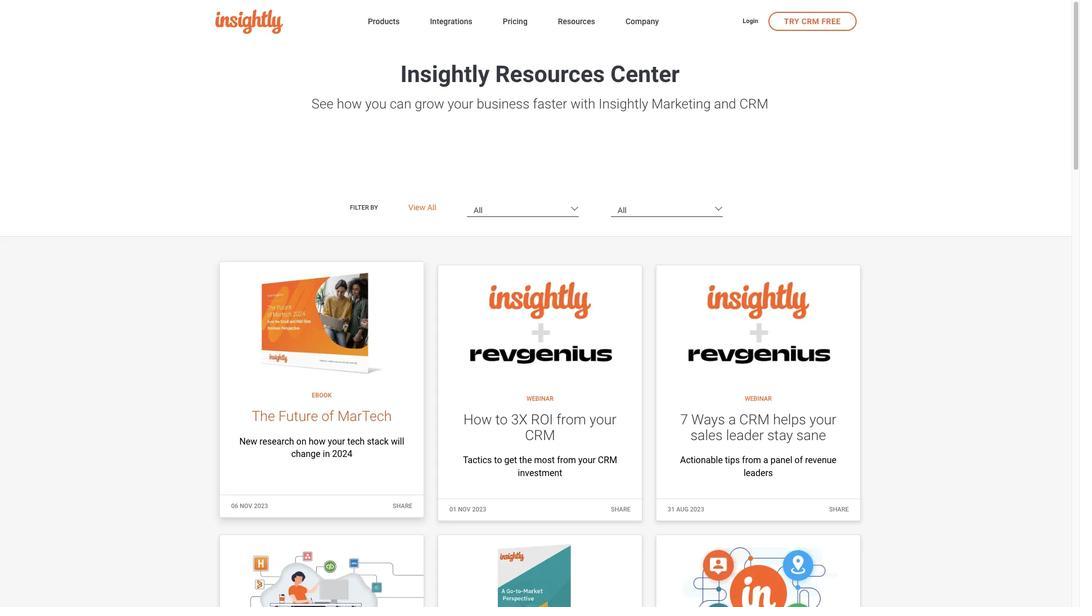 Task type: describe. For each thing, give the bounding box(es) containing it.
leader
[[727, 428, 764, 444]]

integrations
[[430, 17, 473, 26]]

ways
[[692, 412, 726, 429]]

marketing
[[652, 96, 711, 112]]

the
[[252, 409, 275, 425]]

2024
[[332, 449, 353, 460]]

and
[[715, 96, 737, 112]]

1 horizontal spatial how
[[337, 96, 362, 112]]

faster
[[533, 96, 568, 112]]

view
[[409, 203, 426, 212]]

7
[[681, 412, 688, 429]]

filter
[[350, 205, 369, 212]]

actionable tips from a panel of revenue leaders
[[681, 456, 837, 479]]

06 nov 2023
[[231, 503, 268, 511]]

pricing link
[[503, 15, 528, 30]]

0 horizontal spatial of
[[322, 409, 334, 425]]

from inside how to 3x roi from your crm
[[557, 412, 587, 429]]

leaders
[[744, 468, 774, 479]]

login
[[743, 17, 759, 25]]

2023 for the future of martech
[[254, 503, 268, 511]]

01 nov 2023
[[450, 507, 487, 514]]

aug
[[677, 507, 689, 514]]

company
[[626, 17, 659, 26]]

stay
[[768, 428, 794, 444]]

your inside tactics to get the most from your crm investment
[[579, 456, 596, 466]]

sales
[[691, 428, 723, 444]]

of inside actionable tips from a panel of revenue leaders
[[795, 456, 803, 466]]

revenue
[[806, 456, 837, 466]]

all
[[428, 203, 437, 212]]

your inside new research on how your tech stack will change in 2024
[[328, 437, 345, 447]]

research
[[260, 437, 294, 447]]

resources link
[[558, 15, 596, 30]]

2023 for how to 3x roi from your crm
[[473, 507, 487, 514]]

helps
[[774, 412, 807, 429]]

webinar for crm
[[745, 396, 772, 403]]

3x
[[512, 412, 528, 429]]

insightly logo image
[[215, 10, 283, 34]]

the
[[520, 456, 532, 466]]

01
[[450, 507, 457, 514]]

stack
[[367, 437, 389, 447]]

get
[[505, 456, 517, 466]]

change
[[291, 449, 321, 460]]

view all
[[409, 203, 437, 212]]

products
[[368, 17, 400, 26]]

future
[[279, 409, 318, 425]]

tactics
[[463, 456, 492, 466]]

tactics to get the most from your crm investment
[[463, 456, 618, 479]]

crm inside 7 ways a crm helps your sales leader stay sane
[[740, 412, 770, 429]]

filter by
[[350, 205, 378, 212]]

webinar for roi
[[527, 396, 554, 403]]

new research on how your tech stack will change in 2024
[[239, 437, 405, 460]]

the future of martech
[[252, 409, 392, 425]]

can
[[390, 96, 412, 112]]



Task type: locate. For each thing, give the bounding box(es) containing it.
to inside how to 3x roi from your crm
[[496, 412, 508, 429]]

0 horizontal spatial insightly
[[401, 61, 490, 88]]

a right ways
[[729, 412, 737, 429]]

of right panel
[[795, 456, 803, 466]]

try crm free link
[[769, 12, 857, 31]]

from right most
[[557, 456, 577, 466]]

0 horizontal spatial a
[[729, 412, 737, 429]]

business
[[477, 96, 530, 112]]

integrations link
[[430, 15, 473, 30]]

resources
[[558, 17, 596, 26], [496, 61, 605, 88]]

1 horizontal spatial share
[[611, 507, 631, 514]]

1 horizontal spatial insightly
[[599, 96, 649, 112]]

webinar up roi
[[527, 396, 554, 403]]

your inside 7 ways a crm helps your sales leader stay sane
[[810, 412, 837, 429]]

06
[[231, 503, 238, 511]]

how to 3x roi from your crm
[[464, 412, 617, 444]]

1 horizontal spatial of
[[795, 456, 803, 466]]

from up leaders
[[743, 456, 762, 466]]

how
[[337, 96, 362, 112], [309, 437, 326, 447]]

2023 right 01
[[473, 507, 487, 514]]

see how you can grow your business faster with insightly marketing and crm
[[312, 96, 769, 112]]

nov
[[240, 503, 253, 511], [458, 507, 471, 514]]

1 horizontal spatial 2023
[[473, 507, 487, 514]]

webinar
[[527, 396, 554, 403], [745, 396, 772, 403]]

2 webinar from the left
[[745, 396, 772, 403]]

0 vertical spatial insightly
[[401, 61, 490, 88]]

new
[[239, 437, 257, 447]]

1 vertical spatial how
[[309, 437, 326, 447]]

on
[[297, 437, 307, 447]]

roi
[[531, 412, 554, 429]]

1 horizontal spatial nov
[[458, 507, 471, 514]]

how left 'you'
[[337, 96, 362, 112]]

by
[[371, 205, 378, 212]]

investment
[[518, 468, 563, 479]]

to left 3x
[[496, 412, 508, 429]]

0 vertical spatial how
[[337, 96, 362, 112]]

1 vertical spatial a
[[764, 456, 769, 466]]

crm inside tactics to get the most from your crm investment
[[598, 456, 618, 466]]

nov for the future of martech
[[240, 503, 253, 511]]

2023
[[254, 503, 268, 511], [473, 507, 487, 514], [691, 507, 705, 514]]

0 horizontal spatial webinar
[[527, 396, 554, 403]]

try crm free
[[785, 17, 841, 26]]

share left 31
[[611, 507, 631, 514]]

sane
[[797, 428, 827, 444]]

insightly
[[401, 61, 490, 88], [599, 96, 649, 112]]

how
[[464, 412, 492, 429]]

martech
[[338, 409, 392, 425]]

free
[[822, 17, 841, 26]]

tips
[[726, 456, 740, 466]]

0 horizontal spatial how
[[309, 437, 326, 447]]

from right roi
[[557, 412, 587, 429]]

31
[[668, 507, 675, 514]]

share down revenue
[[830, 507, 850, 514]]

2 horizontal spatial share
[[830, 507, 850, 514]]

how inside new research on how your tech stack will change in 2024
[[309, 437, 326, 447]]

to for how
[[496, 412, 508, 429]]

insightly resources center
[[401, 61, 680, 88]]

login link
[[743, 17, 759, 27]]

from inside actionable tips from a panel of revenue leaders
[[743, 456, 762, 466]]

your for grow
[[448, 96, 474, 112]]

a inside 7 ways a crm helps your sales leader stay sane
[[729, 412, 737, 429]]

insightly logo link
[[215, 10, 350, 34]]

your for from
[[590, 412, 617, 429]]

panel
[[771, 456, 793, 466]]

0 vertical spatial resources
[[558, 17, 596, 26]]

most
[[535, 456, 555, 466]]

to inside tactics to get the most from your crm investment
[[494, 456, 502, 466]]

nov right '06'
[[240, 503, 253, 511]]

center
[[611, 61, 680, 88]]

pricing
[[503, 17, 528, 26]]

grow
[[415, 96, 445, 112]]

31 aug 2023
[[668, 507, 705, 514]]

a inside actionable tips from a panel of revenue leaders
[[764, 456, 769, 466]]

insightly down 'center'
[[599, 96, 649, 112]]

1 horizontal spatial webinar
[[745, 396, 772, 403]]

actionable
[[681, 456, 723, 466]]

crm
[[802, 17, 820, 26], [740, 96, 769, 112], [740, 412, 770, 429], [525, 428, 556, 444], [598, 456, 618, 466]]

insightly up "grow"
[[401, 61, 490, 88]]

0 vertical spatial of
[[322, 409, 334, 425]]

1 vertical spatial of
[[795, 456, 803, 466]]

1 vertical spatial insightly
[[599, 96, 649, 112]]

will
[[391, 437, 405, 447]]

see
[[312, 96, 334, 112]]

share for the future of martech
[[393, 503, 413, 511]]

company link
[[626, 15, 659, 30]]

0 horizontal spatial nov
[[240, 503, 253, 511]]

0 horizontal spatial 2023
[[254, 503, 268, 511]]

your
[[448, 96, 474, 112], [590, 412, 617, 429], [810, 412, 837, 429], [328, 437, 345, 447], [579, 456, 596, 466]]

nov right 01
[[458, 507, 471, 514]]

2 horizontal spatial 2023
[[691, 507, 705, 514]]

1 horizontal spatial a
[[764, 456, 769, 466]]

a up leaders
[[764, 456, 769, 466]]

your for helps
[[810, 412, 837, 429]]

with
[[571, 96, 596, 112]]

crm inside button
[[802, 17, 820, 26]]

2023 right '06'
[[254, 503, 268, 511]]

share
[[393, 503, 413, 511], [611, 507, 631, 514], [830, 507, 850, 514]]

tech
[[348, 437, 365, 447]]

share for 7 ways a crm helps your sales leader stay sane
[[830, 507, 850, 514]]

1 vertical spatial to
[[494, 456, 502, 466]]

you
[[366, 96, 387, 112]]

of down ebook
[[322, 409, 334, 425]]

crm inside how to 3x roi from your crm
[[525, 428, 556, 444]]

2023 right aug
[[691, 507, 705, 514]]

ebook
[[312, 392, 332, 400]]

how up in at the bottom left
[[309, 437, 326, 447]]

0 horizontal spatial share
[[393, 503, 413, 511]]

to left get
[[494, 456, 502, 466]]

1 webinar from the left
[[527, 396, 554, 403]]

your inside how to 3x roi from your crm
[[590, 412, 617, 429]]

7 ways a crm helps your sales leader stay sane
[[681, 412, 837, 444]]

to for tactics
[[494, 456, 502, 466]]

from inside tactics to get the most from your crm investment
[[557, 456, 577, 466]]

2023 for 7 ways a crm helps your sales leader stay sane
[[691, 507, 705, 514]]

share left 01
[[393, 503, 413, 511]]

nov for how to 3x roi from your crm
[[458, 507, 471, 514]]

products link
[[368, 15, 400, 30]]

0 vertical spatial to
[[496, 412, 508, 429]]

1 vertical spatial resources
[[496, 61, 605, 88]]

from
[[557, 412, 587, 429], [557, 456, 577, 466], [743, 456, 762, 466]]

to
[[496, 412, 508, 429], [494, 456, 502, 466]]

of
[[322, 409, 334, 425], [795, 456, 803, 466]]

in
[[323, 449, 330, 460]]

0 vertical spatial a
[[729, 412, 737, 429]]

share for how to 3x roi from your crm
[[611, 507, 631, 514]]

a
[[729, 412, 737, 429], [764, 456, 769, 466]]

try crm free button
[[769, 12, 857, 31]]

try
[[785, 17, 800, 26]]

webinar up 7 ways a crm helps your sales leader stay sane
[[745, 396, 772, 403]]



Task type: vqa. For each thing, say whether or not it's contained in the screenshot.
aim
no



